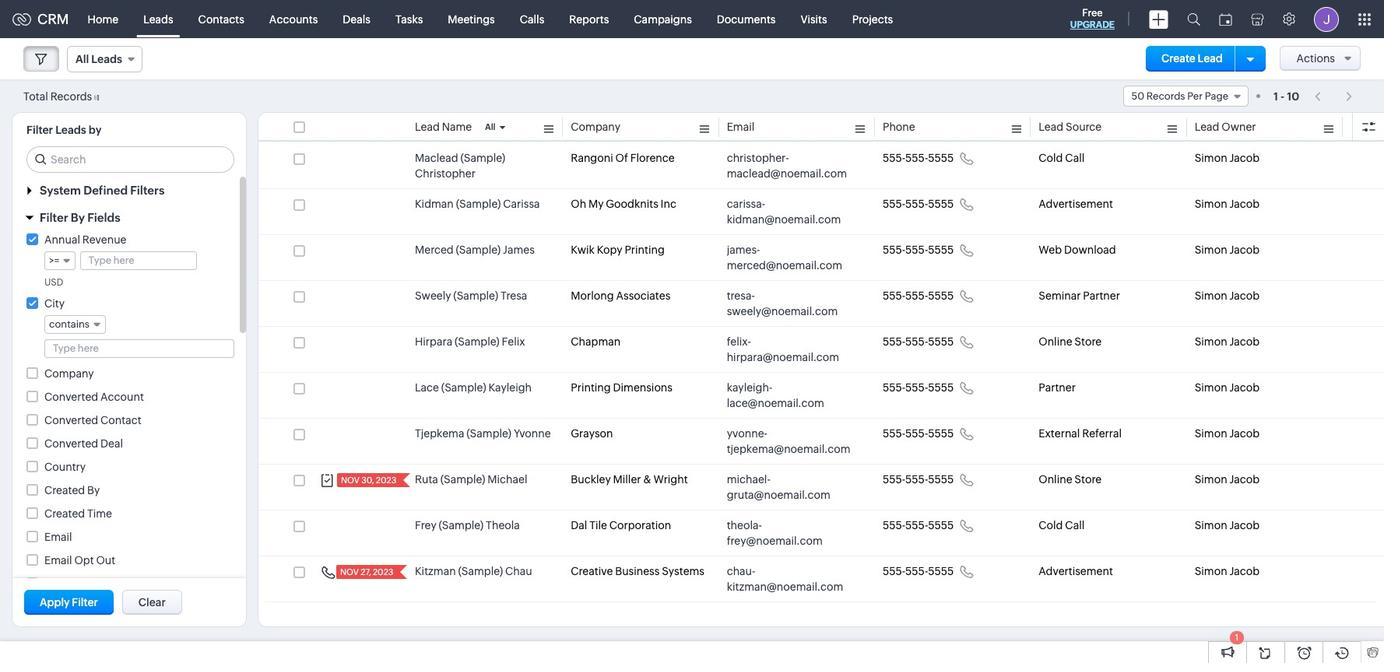 Task type: locate. For each thing, give the bounding box(es) containing it.
simon for james- merced@noemail.com
[[1195, 244, 1227, 256]]

campaigns
[[634, 13, 692, 25]]

converted up converted contact
[[44, 391, 98, 403]]

converted account
[[44, 391, 144, 403]]

5555 for yvonne- tjepkema@noemail.com
[[928, 427, 954, 440]]

company
[[571, 121, 620, 133], [44, 367, 94, 380]]

0 vertical spatial partner
[[1083, 290, 1120, 302]]

1 online store from the top
[[1039, 336, 1102, 348]]

2 online from the top
[[1039, 473, 1072, 486]]

nov 27, 2023 link
[[336, 565, 395, 579]]

page
[[1205, 90, 1228, 102]]

(sample) down the name
[[460, 152, 505, 164]]

0 horizontal spatial records
[[50, 90, 92, 102]]

frey
[[415, 519, 436, 532]]

2 vertical spatial converted
[[44, 437, 98, 450]]

1 vertical spatial cold call
[[1039, 519, 1085, 532]]

0 vertical spatial by
[[71, 211, 85, 224]]

0 vertical spatial cold call
[[1039, 152, 1085, 164]]

1 555-555-5555 from the top
[[883, 152, 954, 164]]

1 vertical spatial filter
[[40, 211, 68, 224]]

apply filter button
[[24, 590, 114, 615]]

printing up "grayson" at the bottom of page
[[571, 381, 611, 394]]

free
[[1082, 7, 1103, 19]]

filter down "total"
[[26, 124, 53, 136]]

leads inside "link"
[[143, 13, 173, 25]]

tjepkema (sample) yvonne link
[[415, 426, 551, 441]]

by
[[71, 211, 85, 224], [87, 484, 100, 497]]

michael
[[488, 473, 527, 486]]

meetings link
[[435, 0, 507, 38]]

crm link
[[12, 11, 69, 27]]

(sample) right ruta
[[440, 473, 485, 486]]

555-
[[883, 152, 905, 164], [905, 152, 928, 164], [883, 198, 905, 210], [905, 198, 928, 210], [883, 244, 905, 256], [905, 244, 928, 256], [883, 290, 905, 302], [905, 290, 928, 302], [883, 336, 905, 348], [905, 336, 928, 348], [883, 381, 905, 394], [905, 381, 928, 394], [883, 427, 905, 440], [905, 427, 928, 440], [883, 473, 905, 486], [905, 473, 928, 486], [883, 519, 905, 532], [905, 519, 928, 532], [883, 565, 905, 578], [905, 565, 928, 578]]

9 jacob from the top
[[1230, 519, 1260, 532]]

printing
[[625, 244, 665, 256], [571, 381, 611, 394]]

2 call from the top
[[1065, 519, 1085, 532]]

2 vertical spatial filter
[[72, 596, 98, 609]]

(sample) right lace
[[441, 381, 486, 394]]

1 converted from the top
[[44, 391, 98, 403]]

5555 for kayleigh- lace@noemail.com
[[928, 381, 954, 394]]

profile image
[[1314, 7, 1339, 32]]

dal tile corporation
[[571, 519, 671, 532]]

records right the 50
[[1146, 90, 1185, 102]]

555-555-5555 for carissa- kidman@noemail.com
[[883, 198, 954, 210]]

1 vertical spatial partner
[[1039, 381, 1076, 394]]

leads
[[143, 13, 173, 25], [91, 53, 122, 65], [55, 124, 86, 136]]

(sample) inside maclead (sample) christopher
[[460, 152, 505, 164]]

all up total records
[[76, 53, 89, 65]]

simon for kayleigh- lace@noemail.com
[[1195, 381, 1227, 394]]

1 advertisement from the top
[[1039, 198, 1113, 210]]

4 simon jacob from the top
[[1195, 290, 1260, 302]]

Search text field
[[27, 147, 234, 172]]

online down seminar
[[1039, 336, 1072, 348]]

create menu element
[[1140, 0, 1178, 38]]

6 simon jacob from the top
[[1195, 381, 1260, 394]]

by
[[89, 124, 102, 136]]

1 created from the top
[[44, 484, 85, 497]]

555-555-5555 for kayleigh- lace@noemail.com
[[883, 381, 954, 394]]

cold for theola- frey@noemail.com
[[1039, 519, 1063, 532]]

online down external
[[1039, 473, 1072, 486]]

chau-
[[727, 565, 755, 578]]

(sample) for carissa
[[456, 198, 501, 210]]

kidman (sample) carissa link
[[415, 196, 540, 212]]

visits
[[801, 13, 827, 25]]

email down "created time"
[[44, 531, 72, 543]]

2 cold call from the top
[[1039, 519, 1085, 532]]

converted up converted deal
[[44, 414, 98, 427]]

by for created
[[87, 484, 100, 497]]

(sample) for tresa
[[453, 290, 498, 302]]

3 converted from the top
[[44, 437, 98, 450]]

6 simon from the top
[[1195, 381, 1227, 394]]

row group containing maclead (sample) christopher
[[258, 143, 1384, 603]]

partner right seminar
[[1083, 290, 1120, 302]]

1 vertical spatial company
[[44, 367, 94, 380]]

4 jacob from the top
[[1230, 290, 1260, 302]]

kidman (sample) carissa
[[415, 198, 540, 210]]

(sample) for james
[[456, 244, 501, 256]]

converted up country at bottom
[[44, 437, 98, 450]]

0 vertical spatial store
[[1075, 336, 1102, 348]]

9 5555 from the top
[[928, 519, 954, 532]]

2 online store from the top
[[1039, 473, 1102, 486]]

9 555-555-5555 from the top
[[883, 519, 954, 532]]

created down the created by
[[44, 508, 85, 520]]

1 - 10
[[1274, 90, 1299, 102]]

chau- kitzman@noemail.com
[[727, 565, 843, 593]]

simon jacob for carissa- kidman@noemail.com
[[1195, 198, 1260, 210]]

simon jacob for michael- gruta@noemail.com
[[1195, 473, 1260, 486]]

4 simon from the top
[[1195, 290, 1227, 302]]

7 555-555-5555 from the top
[[883, 427, 954, 440]]

2023 right 27,
[[373, 567, 393, 577]]

1 vertical spatial by
[[87, 484, 100, 497]]

0 vertical spatial nov
[[341, 476, 360, 485]]

cold call
[[1039, 152, 1085, 164], [1039, 519, 1085, 532]]

1 for 1 - 10
[[1274, 90, 1278, 102]]

10 555-555-5555 from the top
[[883, 565, 954, 578]]

10 simon from the top
[[1195, 565, 1227, 578]]

nov left 27,
[[340, 567, 359, 577]]

1 horizontal spatial company
[[571, 121, 620, 133]]

0 horizontal spatial leads
[[55, 124, 86, 136]]

3 555-555-5555 from the top
[[883, 244, 954, 256]]

seminar
[[1039, 290, 1081, 302]]

lead left the name
[[415, 121, 440, 133]]

simon for felix- hirpara@noemail.com
[[1195, 336, 1227, 348]]

1 horizontal spatial all
[[485, 122, 496, 132]]

10 5555 from the top
[[928, 565, 954, 578]]

0 vertical spatial call
[[1065, 152, 1085, 164]]

printing dimensions
[[571, 381, 673, 394]]

online store for michael- gruta@noemail.com
[[1039, 473, 1102, 486]]

0 horizontal spatial all
[[76, 53, 89, 65]]

filter right apply
[[72, 596, 98, 609]]

kayleigh
[[488, 381, 532, 394]]

5 555-555-5555 from the top
[[883, 336, 954, 348]]

0 vertical spatial filter
[[26, 124, 53, 136]]

(sample) for kayleigh
[[441, 381, 486, 394]]

Type here text field
[[45, 340, 234, 357]]

1 vertical spatial online
[[1039, 473, 1072, 486]]

simon jacob for felix- hirpara@noemail.com
[[1195, 336, 1260, 348]]

by for filter
[[71, 211, 85, 224]]

0 horizontal spatial by
[[71, 211, 85, 224]]

converted for converted deal
[[44, 437, 98, 450]]

lead left owner on the right top of page
[[1195, 121, 1219, 133]]

jacob for james- merced@noemail.com
[[1230, 244, 1260, 256]]

dimensions
[[613, 381, 673, 394]]

1 for 1
[[1235, 633, 1239, 642]]

converted for converted contact
[[44, 414, 98, 427]]

1 vertical spatial leads
[[91, 53, 122, 65]]

carissa
[[503, 198, 540, 210]]

Type here text field
[[81, 252, 196, 269]]

1 horizontal spatial by
[[87, 484, 100, 497]]

5555 for felix- hirpara@noemail.com
[[928, 336, 954, 348]]

1 simon jacob from the top
[[1195, 152, 1260, 164]]

8 jacob from the top
[[1230, 473, 1260, 486]]

1 vertical spatial nov
[[340, 567, 359, 577]]

2 555-555-5555 from the top
[[883, 198, 954, 210]]

simon jacob for kayleigh- lace@noemail.com
[[1195, 381, 1260, 394]]

1 store from the top
[[1075, 336, 1102, 348]]

buckley miller & wright
[[571, 473, 688, 486]]

2 vertical spatial leads
[[55, 124, 86, 136]]

ruta
[[415, 473, 438, 486]]

0 vertical spatial online store
[[1039, 336, 1102, 348]]

created down country at bottom
[[44, 484, 85, 497]]

0 horizontal spatial partner
[[1039, 381, 1076, 394]]

(sample) for christopher
[[460, 152, 505, 164]]

all for all leads
[[76, 53, 89, 65]]

filter for filter by fields
[[40, 211, 68, 224]]

0 vertical spatial printing
[[625, 244, 665, 256]]

2 converted from the top
[[44, 414, 98, 427]]

partner up external
[[1039, 381, 1076, 394]]

2 simon jacob from the top
[[1195, 198, 1260, 210]]

1 cold from the top
[[1039, 152, 1063, 164]]

kayleigh- lace@noemail.com link
[[727, 380, 852, 411]]

frey (sample) theola link
[[415, 518, 520, 533]]

by up the annual revenue
[[71, 211, 85, 224]]

email up fax
[[44, 554, 72, 567]]

nov left 30, at left bottom
[[341, 476, 360, 485]]

simon jacob
[[1195, 152, 1260, 164], [1195, 198, 1260, 210], [1195, 244, 1260, 256], [1195, 290, 1260, 302], [1195, 336, 1260, 348], [1195, 381, 1260, 394], [1195, 427, 1260, 440], [1195, 473, 1260, 486], [1195, 519, 1260, 532], [1195, 565, 1260, 578]]

search image
[[1187, 12, 1200, 26]]

1 jacob from the top
[[1230, 152, 1260, 164]]

christopher
[[415, 167, 476, 180]]

filter
[[26, 124, 53, 136], [40, 211, 68, 224], [72, 596, 98, 609]]

online store for felix- hirpara@noemail.com
[[1039, 336, 1102, 348]]

9 simon jacob from the top
[[1195, 519, 1260, 532]]

store
[[1075, 336, 1102, 348], [1075, 473, 1102, 486]]

2 created from the top
[[44, 508, 85, 520]]

by up time
[[87, 484, 100, 497]]

1 vertical spatial cold
[[1039, 519, 1063, 532]]

5 simon jacob from the top
[[1195, 336, 1260, 348]]

0 vertical spatial cold
[[1039, 152, 1063, 164]]

2 simon from the top
[[1195, 198, 1227, 210]]

1 vertical spatial email
[[44, 531, 72, 543]]

1 horizontal spatial records
[[1146, 90, 1185, 102]]

(sample) left felix
[[455, 336, 500, 348]]

0 vertical spatial 2023
[[376, 476, 396, 485]]

filter by fields
[[40, 211, 120, 224]]

2023 right 30, at left bottom
[[376, 476, 396, 485]]

advertisement for chau- kitzman@noemail.com
[[1039, 565, 1113, 578]]

10 jacob from the top
[[1230, 565, 1260, 578]]

0 vertical spatial converted
[[44, 391, 98, 403]]

nov for ruta
[[341, 476, 360, 485]]

1 vertical spatial advertisement
[[1039, 565, 1113, 578]]

2 advertisement from the top
[[1039, 565, 1113, 578]]

7 jacob from the top
[[1230, 427, 1260, 440]]

>=
[[49, 255, 59, 266]]

country
[[44, 461, 86, 473]]

simon for carissa- kidman@noemail.com
[[1195, 198, 1227, 210]]

1 vertical spatial all
[[485, 122, 496, 132]]

5 jacob from the top
[[1230, 336, 1260, 348]]

7 simon from the top
[[1195, 427, 1227, 440]]

jacob for carissa- kidman@noemail.com
[[1230, 198, 1260, 210]]

printing right kopy
[[625, 244, 665, 256]]

create lead
[[1161, 52, 1223, 65]]

simon for theola- frey@noemail.com
[[1195, 519, 1227, 532]]

(sample) left james
[[456, 244, 501, 256]]

converted
[[44, 391, 98, 403], [44, 414, 98, 427], [44, 437, 98, 450]]

download
[[1064, 244, 1116, 256]]

clear
[[138, 596, 166, 609]]

(sample) down maclead (sample) christopher link
[[456, 198, 501, 210]]

555-555-5555 for michael- gruta@noemail.com
[[883, 473, 954, 486]]

2 store from the top
[[1075, 473, 1102, 486]]

0 vertical spatial created
[[44, 484, 85, 497]]

profile element
[[1305, 0, 1348, 38]]

0 vertical spatial all
[[76, 53, 89, 65]]

associates
[[616, 290, 670, 302]]

records for 50
[[1146, 90, 1185, 102]]

lead for lead source
[[1039, 121, 1064, 133]]

leads right home link
[[143, 13, 173, 25]]

All Leads field
[[67, 46, 142, 72]]

navigation
[[1307, 85, 1361, 107]]

tjepkema
[[415, 427, 464, 440]]

0 vertical spatial 1
[[1274, 90, 1278, 102]]

1 cold call from the top
[[1039, 152, 1085, 164]]

8 5555 from the top
[[928, 473, 954, 486]]

50 Records Per Page field
[[1123, 86, 1249, 107]]

buckley
[[571, 473, 611, 486]]

maclead@noemail.com
[[727, 167, 847, 180]]

simon for yvonne- tjepkema@noemail.com
[[1195, 427, 1227, 440]]

system
[[40, 184, 81, 197]]

corporation
[[609, 519, 671, 532]]

0 horizontal spatial printing
[[571, 381, 611, 394]]

1 vertical spatial created
[[44, 508, 85, 520]]

0 vertical spatial online
[[1039, 336, 1072, 348]]

1 simon from the top
[[1195, 152, 1227, 164]]

7 5555 from the top
[[928, 427, 954, 440]]

3 simon from the top
[[1195, 244, 1227, 256]]

5555
[[928, 152, 954, 164], [928, 198, 954, 210], [928, 244, 954, 256], [928, 290, 954, 302], [928, 336, 954, 348], [928, 381, 954, 394], [928, 427, 954, 440], [928, 473, 954, 486], [928, 519, 954, 532], [928, 565, 954, 578]]

james
[[503, 244, 535, 256]]

online store down the seminar partner
[[1039, 336, 1102, 348]]

5555 for chau- kitzman@noemail.com
[[928, 565, 954, 578]]

system defined filters
[[40, 184, 164, 197]]

0 vertical spatial advertisement
[[1039, 198, 1113, 210]]

merced (sample) james
[[415, 244, 535, 256]]

lead left source on the right
[[1039, 121, 1064, 133]]

0 horizontal spatial 1
[[1235, 633, 1239, 642]]

(sample) right frey on the left of the page
[[439, 519, 484, 532]]

calls
[[520, 13, 544, 25]]

1 vertical spatial online store
[[1039, 473, 1102, 486]]

2 vertical spatial email
[[44, 554, 72, 567]]

1 vertical spatial 2023
[[373, 567, 393, 577]]

lead
[[1198, 52, 1223, 65], [415, 121, 440, 133], [1039, 121, 1064, 133], [1195, 121, 1219, 133]]

records left loading icon
[[50, 90, 92, 102]]

10 simon jacob from the top
[[1195, 565, 1260, 578]]

simon for christopher- maclead@noemail.com
[[1195, 152, 1227, 164]]

2 jacob from the top
[[1230, 198, 1260, 210]]

leads inside field
[[91, 53, 122, 65]]

6 jacob from the top
[[1230, 381, 1260, 394]]

4 555-555-5555 from the top
[[883, 290, 954, 302]]

2 cold from the top
[[1039, 519, 1063, 532]]

apply filter
[[40, 596, 98, 609]]

converted deal
[[44, 437, 123, 450]]

1 5555 from the top
[[928, 152, 954, 164]]

6 555-555-5555 from the top
[[883, 381, 954, 394]]

business
[[615, 565, 660, 578]]

leads left by
[[55, 124, 86, 136]]

campaigns link
[[621, 0, 704, 38]]

row group
[[258, 143, 1384, 603]]

2 5555 from the top
[[928, 198, 954, 210]]

1 vertical spatial call
[[1065, 519, 1085, 532]]

store down the external referral
[[1075, 473, 1102, 486]]

theola- frey@noemail.com link
[[727, 518, 852, 549]]

1 online from the top
[[1039, 336, 1072, 348]]

(sample) for michael
[[440, 473, 485, 486]]

felix
[[502, 336, 525, 348]]

1 horizontal spatial 1
[[1274, 90, 1278, 102]]

5 5555 from the top
[[928, 336, 954, 348]]

cold for christopher- maclead@noemail.com
[[1039, 152, 1063, 164]]

all inside field
[[76, 53, 89, 65]]

lead right create
[[1198, 52, 1223, 65]]

8 simon from the top
[[1195, 473, 1227, 486]]

cold call for christopher- maclead@noemail.com
[[1039, 152, 1085, 164]]

store down the seminar partner
[[1075, 336, 1102, 348]]

1 vertical spatial 1
[[1235, 633, 1239, 642]]

leads link
[[131, 0, 186, 38]]

1 vertical spatial converted
[[44, 414, 98, 427]]

online store down the external referral
[[1039, 473, 1102, 486]]

5555 for theola- frey@noemail.com
[[928, 519, 954, 532]]

5 simon from the top
[[1195, 336, 1227, 348]]

carissa-
[[727, 198, 765, 210]]

(sample) left 'yvonne'
[[467, 427, 511, 440]]

filter inside dropdown button
[[40, 211, 68, 224]]

james- merced@noemail.com
[[727, 244, 842, 272]]

jacob for michael- gruta@noemail.com
[[1230, 473, 1260, 486]]

filter inside button
[[72, 596, 98, 609]]

555-555-5555 for tresa- sweely@noemail.com
[[883, 290, 954, 302]]

0 vertical spatial leads
[[143, 13, 173, 25]]

1 call from the top
[[1065, 152, 1085, 164]]

0 vertical spatial company
[[571, 121, 620, 133]]

4 5555 from the top
[[928, 290, 954, 302]]

morlong
[[571, 290, 614, 302]]

online for felix- hirpara@noemail.com
[[1039, 336, 1072, 348]]

simon for tresa- sweely@noemail.com
[[1195, 290, 1227, 302]]

2 horizontal spatial leads
[[143, 13, 173, 25]]

email up christopher-
[[727, 121, 755, 133]]

8 simon jacob from the top
[[1195, 473, 1260, 486]]

leads up loading icon
[[91, 53, 122, 65]]

lead inside button
[[1198, 52, 1223, 65]]

creative
[[571, 565, 613, 578]]

7 simon jacob from the top
[[1195, 427, 1260, 440]]

company up rangoni
[[571, 121, 620, 133]]

company up converted account
[[44, 367, 94, 380]]

records inside field
[[1146, 90, 1185, 102]]

0 horizontal spatial company
[[44, 367, 94, 380]]

3 jacob from the top
[[1230, 244, 1260, 256]]

tasks
[[395, 13, 423, 25]]

8 555-555-5555 from the top
[[883, 473, 954, 486]]

all
[[76, 53, 89, 65], [485, 122, 496, 132]]

(sample) left chau
[[458, 565, 503, 578]]

tasks link
[[383, 0, 435, 38]]

1 horizontal spatial leads
[[91, 53, 122, 65]]

6 5555 from the top
[[928, 381, 954, 394]]

filter up annual
[[40, 211, 68, 224]]

jacob for yvonne- tjepkema@noemail.com
[[1230, 427, 1260, 440]]

calendar image
[[1219, 13, 1232, 25]]

logo image
[[12, 13, 31, 25]]

3 5555 from the top
[[928, 244, 954, 256]]

9 simon from the top
[[1195, 519, 1227, 532]]

simon jacob for chau- kitzman@noemail.com
[[1195, 565, 1260, 578]]

by inside filter by fields dropdown button
[[71, 211, 85, 224]]

call
[[1065, 152, 1085, 164], [1065, 519, 1085, 532]]

all right the name
[[485, 122, 496, 132]]

1 vertical spatial store
[[1075, 473, 1102, 486]]

(sample) left tresa
[[453, 290, 498, 302]]

jacob for christopher- maclead@noemail.com
[[1230, 152, 1260, 164]]

3 simon jacob from the top
[[1195, 244, 1260, 256]]

hirpara
[[415, 336, 452, 348]]

cold call for theola- frey@noemail.com
[[1039, 519, 1085, 532]]

kitzman
[[415, 565, 456, 578]]

2023 for kitzman (sample) chau
[[373, 567, 393, 577]]

all for all
[[485, 122, 496, 132]]



Task type: vqa. For each thing, say whether or not it's contained in the screenshot.


Task type: describe. For each thing, give the bounding box(es) containing it.
>= field
[[44, 251, 76, 270]]

meetings
[[448, 13, 495, 25]]

theola
[[486, 519, 520, 532]]

1 horizontal spatial printing
[[625, 244, 665, 256]]

annual
[[44, 234, 80, 246]]

5555 for tresa- sweely@noemail.com
[[928, 290, 954, 302]]

call for theola- frey@noemail.com
[[1065, 519, 1085, 532]]

&
[[643, 473, 651, 486]]

michael- gruta@noemail.com link
[[727, 472, 852, 503]]

merced@noemail.com
[[727, 259, 842, 272]]

nov for kitzman
[[340, 567, 359, 577]]

lead for lead owner
[[1195, 121, 1219, 133]]

referral
[[1082, 427, 1122, 440]]

frey (sample) theola
[[415, 519, 520, 532]]

oh my goodknits inc
[[571, 198, 676, 210]]

simon for chau- kitzman@noemail.com
[[1195, 565, 1227, 578]]

sweely (sample) tresa link
[[415, 288, 527, 304]]

lace
[[415, 381, 439, 394]]

hirpara (sample) felix
[[415, 336, 525, 348]]

accounts link
[[257, 0, 330, 38]]

contains field
[[44, 315, 106, 334]]

created for created time
[[44, 508, 85, 520]]

total
[[23, 90, 48, 102]]

chapman
[[571, 336, 621, 348]]

web download
[[1039, 244, 1116, 256]]

grayson
[[571, 427, 613, 440]]

christopher- maclead@noemail.com
[[727, 152, 847, 180]]

created for created by
[[44, 484, 85, 497]]

projects link
[[840, 0, 906, 38]]

leads for all leads
[[91, 53, 122, 65]]

maclead
[[415, 152, 458, 164]]

contacts link
[[186, 0, 257, 38]]

florence
[[630, 152, 675, 164]]

home link
[[75, 0, 131, 38]]

merced (sample) james link
[[415, 242, 535, 258]]

usd
[[44, 277, 63, 288]]

555-555-5555 for christopher- maclead@noemail.com
[[883, 152, 954, 164]]

advertisement for carissa- kidman@noemail.com
[[1039, 198, 1113, 210]]

lead source
[[1039, 121, 1102, 133]]

christopher- maclead@noemail.com link
[[727, 150, 852, 181]]

555-555-5555 for yvonne- tjepkema@noemail.com
[[883, 427, 954, 440]]

simon jacob for christopher- maclead@noemail.com
[[1195, 152, 1260, 164]]

accounts
[[269, 13, 318, 25]]

filter by fields button
[[12, 204, 246, 231]]

name
[[442, 121, 472, 133]]

simon jacob for theola- frey@noemail.com
[[1195, 519, 1260, 532]]

total records
[[23, 90, 92, 102]]

-
[[1281, 90, 1285, 102]]

lead name
[[415, 121, 472, 133]]

2023 for ruta (sample) michael
[[376, 476, 396, 485]]

kidman
[[415, 198, 454, 210]]

frey@noemail.com
[[727, 535, 823, 547]]

opt
[[74, 554, 94, 567]]

merced
[[415, 244, 454, 256]]

tjepkema@noemail.com
[[727, 443, 850, 455]]

external referral
[[1039, 427, 1122, 440]]

store for felix- hirpara@noemail.com
[[1075, 336, 1102, 348]]

michael- gruta@noemail.com
[[727, 473, 831, 501]]

converted for converted account
[[44, 391, 98, 403]]

deal
[[100, 437, 123, 450]]

tile
[[589, 519, 607, 532]]

555-555-5555 for theola- frey@noemail.com
[[883, 519, 954, 532]]

jacob for chau- kitzman@noemail.com
[[1230, 565, 1260, 578]]

0 vertical spatial email
[[727, 121, 755, 133]]

store for michael- gruta@noemail.com
[[1075, 473, 1102, 486]]

phone
[[883, 121, 915, 133]]

(sample) for felix
[[455, 336, 500, 348]]

deals
[[343, 13, 370, 25]]

simon jacob for yvonne- tjepkema@noemail.com
[[1195, 427, 1260, 440]]

555-555-5555 for james- merced@noemail.com
[[883, 244, 954, 256]]

tjepkema (sample) yvonne
[[415, 427, 551, 440]]

filters
[[130, 184, 164, 197]]

50
[[1131, 90, 1144, 102]]

reports link
[[557, 0, 621, 38]]

web
[[1039, 244, 1062, 256]]

carissa- kidman@noemail.com link
[[727, 196, 852, 227]]

(sample) for theola
[[439, 519, 484, 532]]

1 horizontal spatial partner
[[1083, 290, 1120, 302]]

gruta@noemail.com
[[727, 489, 831, 501]]

5555 for james- merced@noemail.com
[[928, 244, 954, 256]]

(sample) for chau
[[458, 565, 503, 578]]

christopher-
[[727, 152, 789, 164]]

per
[[1187, 90, 1203, 102]]

(sample) for yvonne
[[467, 427, 511, 440]]

leads for filter leads by
[[55, 124, 86, 136]]

contact
[[100, 414, 141, 427]]

call for christopher- maclead@noemail.com
[[1065, 152, 1085, 164]]

inc
[[661, 198, 676, 210]]

yvonne
[[514, 427, 551, 440]]

visits link
[[788, 0, 840, 38]]

owner
[[1222, 121, 1256, 133]]

simon jacob for tresa- sweely@noemail.com
[[1195, 290, 1260, 302]]

james- merced@noemail.com link
[[727, 242, 852, 273]]

jacob for theola- frey@noemail.com
[[1230, 519, 1260, 532]]

home
[[88, 13, 118, 25]]

maclead (sample) christopher link
[[415, 150, 555, 181]]

kopy
[[597, 244, 622, 256]]

jacob for kayleigh- lace@noemail.com
[[1230, 381, 1260, 394]]

goodknits
[[606, 198, 658, 210]]

online for michael- gruta@noemail.com
[[1039, 473, 1072, 486]]

wright
[[653, 473, 688, 486]]

1 vertical spatial printing
[[571, 381, 611, 394]]

filter for filter leads by
[[26, 124, 53, 136]]

city
[[44, 297, 65, 310]]

michael-
[[727, 473, 770, 486]]

jacob for tresa- sweely@noemail.com
[[1230, 290, 1260, 302]]

simon jacob for james- merced@noemail.com
[[1195, 244, 1260, 256]]

create menu image
[[1149, 10, 1168, 28]]

yvonne- tjepkema@noemail.com link
[[727, 426, 852, 457]]

5555 for michael- gruta@noemail.com
[[928, 473, 954, 486]]

created by
[[44, 484, 100, 497]]

sweely@noemail.com
[[727, 305, 838, 318]]

loading image
[[94, 95, 102, 100]]

of
[[615, 152, 628, 164]]

records for total
[[50, 90, 92, 102]]

5555 for christopher- maclead@noemail.com
[[928, 152, 954, 164]]

rangoni
[[571, 152, 613, 164]]

555-555-5555 for chau- kitzman@noemail.com
[[883, 565, 954, 578]]

system defined filters button
[[12, 177, 246, 204]]

kitzman@noemail.com
[[727, 581, 843, 593]]

simon for michael- gruta@noemail.com
[[1195, 473, 1227, 486]]

time
[[87, 508, 112, 520]]

theola- frey@noemail.com
[[727, 519, 823, 547]]

documents
[[717, 13, 776, 25]]

555-555-5555 for felix- hirpara@noemail.com
[[883, 336, 954, 348]]

lead for lead name
[[415, 121, 440, 133]]

reports
[[569, 13, 609, 25]]

crm
[[37, 11, 69, 27]]

30,
[[361, 476, 374, 485]]

5555 for carissa- kidman@noemail.com
[[928, 198, 954, 210]]

yvonne- tjepkema@noemail.com
[[727, 427, 850, 455]]

search element
[[1178, 0, 1210, 38]]

jacob for felix- hirpara@noemail.com
[[1230, 336, 1260, 348]]



